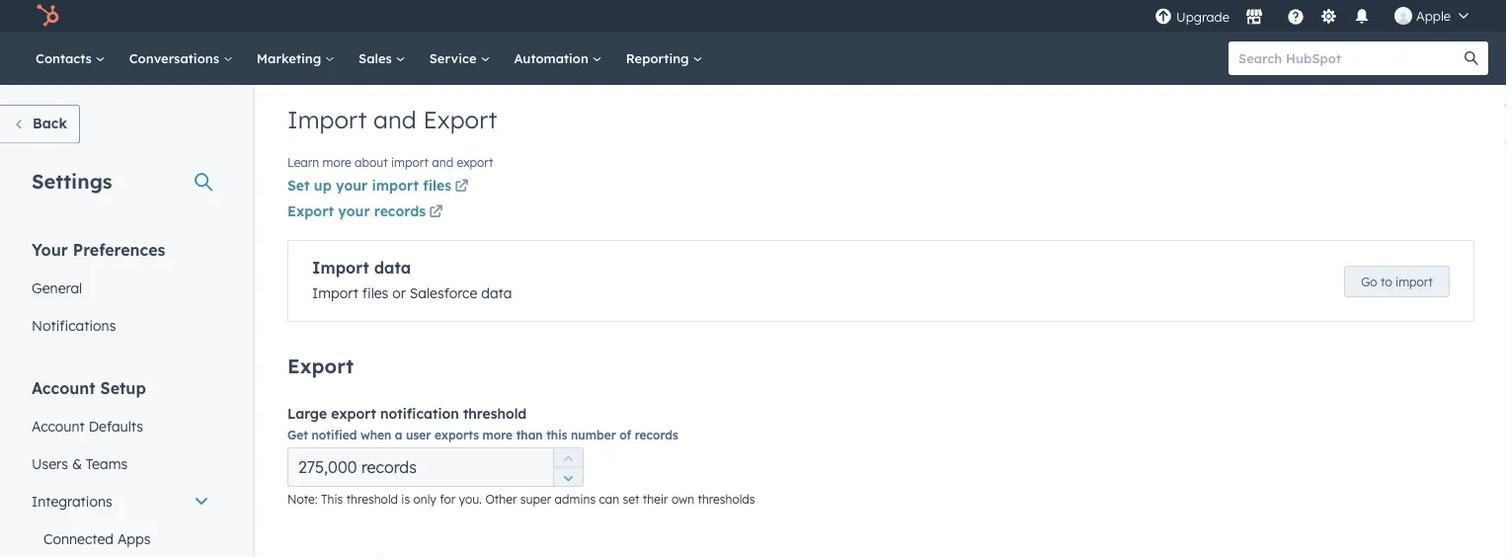 Task type: vqa. For each thing, say whether or not it's contained in the screenshot.
Search name, description, or SKU search field
no



Task type: describe. For each thing, give the bounding box(es) containing it.
set up your import files link
[[288, 175, 472, 199]]

when
[[361, 427, 392, 442]]

admins
[[555, 492, 596, 507]]

0 vertical spatial and
[[374, 105, 417, 134]]

back
[[33, 115, 67, 132]]

can
[[599, 492, 620, 507]]

large
[[288, 405, 327, 422]]

export for export your records
[[288, 202, 334, 219]]

super
[[521, 492, 552, 507]]

back link
[[0, 105, 80, 144]]

settings
[[32, 168, 112, 193]]

your inside set up your import files link
[[336, 177, 368, 194]]

0 vertical spatial files
[[423, 177, 452, 194]]

automation
[[514, 50, 593, 66]]

Search HubSpot search field
[[1229, 42, 1471, 75]]

settings image
[[1321, 8, 1338, 26]]

upgrade
[[1177, 9, 1230, 25]]

is
[[401, 492, 410, 507]]

account defaults link
[[20, 408, 221, 445]]

1 vertical spatial threshold
[[346, 492, 398, 507]]

note:
[[288, 492, 318, 507]]

users
[[32, 455, 68, 472]]

upgrade image
[[1155, 8, 1173, 26]]

setup
[[100, 378, 146, 398]]

notifications link
[[20, 307, 221, 344]]

apps
[[118, 530, 151, 547]]

more inside large export notification threshold get notified when a user exports more than this number of records
[[483, 427, 513, 442]]

integrations button
[[20, 483, 221, 520]]

a
[[395, 427, 403, 442]]

general
[[32, 279, 82, 296]]

export for export
[[288, 354, 354, 378]]

sales link
[[347, 32, 418, 85]]

export your records link
[[288, 201, 447, 224]]

import for import and export
[[288, 105, 367, 134]]

this
[[547, 427, 568, 442]]

get
[[288, 427, 308, 442]]

account setup element
[[20, 377, 221, 557]]

service
[[430, 50, 481, 66]]

contacts
[[36, 50, 96, 66]]

or
[[393, 285, 406, 302]]

set
[[623, 492, 640, 507]]

link opens in a new window image for set up your import files
[[455, 180, 469, 194]]

of
[[620, 427, 632, 442]]

0 vertical spatial export
[[423, 105, 498, 134]]

your preferences element
[[20, 239, 221, 344]]

notifications image
[[1354, 9, 1372, 27]]

apple
[[1417, 7, 1452, 24]]

marketing link
[[245, 32, 347, 85]]

1 vertical spatial data
[[481, 285, 512, 302]]

settings link
[[1317, 5, 1342, 26]]

import and export
[[288, 105, 498, 134]]

this
[[321, 492, 343, 507]]

0 vertical spatial more
[[323, 155, 351, 170]]

connected apps link
[[20, 520, 221, 557]]

import data import files or salesforce data
[[312, 258, 512, 302]]

1 horizontal spatial export
[[457, 155, 494, 170]]

defaults
[[89, 417, 143, 435]]

reporting link
[[614, 32, 715, 85]]

notifications button
[[1346, 0, 1379, 32]]

hubspot link
[[24, 4, 74, 28]]

than
[[516, 427, 543, 442]]

for
[[440, 492, 456, 507]]

go
[[1362, 274, 1378, 289]]

to
[[1381, 274, 1393, 289]]

help image
[[1288, 9, 1305, 27]]

preferences
[[73, 240, 165, 259]]

export your records
[[288, 202, 426, 219]]

salesforce
[[410, 285, 478, 302]]

your
[[32, 240, 68, 259]]

2 vertical spatial import
[[312, 285, 359, 302]]

about
[[355, 155, 388, 170]]

note: this threshold is only for you. other super admins can set their own thresholds
[[288, 492, 755, 507]]

connected
[[43, 530, 114, 547]]

exports
[[435, 427, 479, 442]]

up
[[314, 177, 332, 194]]

menu containing apple
[[1153, 0, 1483, 32]]



Task type: locate. For each thing, give the bounding box(es) containing it.
import right to
[[1396, 274, 1434, 289]]

import for and
[[391, 155, 429, 170]]

your
[[336, 177, 368, 194], [338, 202, 370, 219]]

files down the learn more about import and export
[[423, 177, 452, 194]]

1 horizontal spatial more
[[483, 427, 513, 442]]

export up large
[[288, 354, 354, 378]]

1 vertical spatial export
[[331, 405, 376, 422]]

1 vertical spatial more
[[483, 427, 513, 442]]

records
[[374, 202, 426, 219], [635, 427, 679, 442]]

search button
[[1456, 42, 1489, 75]]

1 vertical spatial export
[[288, 202, 334, 219]]

teams
[[86, 455, 128, 472]]

import
[[288, 105, 367, 134], [312, 258, 369, 278], [312, 285, 359, 302]]

reporting
[[626, 50, 693, 66]]

apple button
[[1383, 0, 1481, 32]]

you.
[[459, 492, 482, 507]]

export down import and export
[[457, 155, 494, 170]]

2 account from the top
[[32, 417, 85, 435]]

1 horizontal spatial and
[[432, 155, 454, 170]]

0 vertical spatial your
[[336, 177, 368, 194]]

files
[[423, 177, 452, 194], [362, 285, 389, 302]]

0 horizontal spatial records
[[374, 202, 426, 219]]

sales
[[359, 50, 396, 66]]

notification
[[380, 405, 459, 422]]

number
[[571, 427, 616, 442]]

0 vertical spatial threshold
[[463, 405, 527, 422]]

account
[[32, 378, 95, 398], [32, 417, 85, 435]]

account up users
[[32, 417, 85, 435]]

link opens in a new window image for set up your import files
[[455, 175, 469, 199]]

your preferences
[[32, 240, 165, 259]]

0 vertical spatial data
[[374, 258, 411, 278]]

account up account defaults
[[32, 378, 95, 398]]

your down set up your import files
[[338, 202, 370, 219]]

link opens in a new window image inside set up your import files link
[[455, 180, 469, 194]]

import
[[391, 155, 429, 170], [372, 177, 419, 194], [1396, 274, 1434, 289]]

export
[[457, 155, 494, 170], [331, 405, 376, 422]]

0 vertical spatial records
[[374, 202, 426, 219]]

0 vertical spatial export
[[457, 155, 494, 170]]

import for import data import files or salesforce data
[[312, 258, 369, 278]]

data up or
[[374, 258, 411, 278]]

and
[[374, 105, 417, 134], [432, 155, 454, 170]]

more
[[323, 155, 351, 170], [483, 427, 513, 442]]

user
[[406, 427, 431, 442]]

menu
[[1153, 0, 1483, 32]]

2 vertical spatial import
[[1396, 274, 1434, 289]]

general link
[[20, 269, 221, 307]]

threshold inside large export notification threshold get notified when a user exports more than this number of records
[[463, 405, 527, 422]]

1 vertical spatial account
[[32, 417, 85, 435]]

import right about
[[391, 155, 429, 170]]

help button
[[1280, 0, 1313, 32]]

records right of
[[635, 427, 679, 442]]

import down the learn more about import and export
[[372, 177, 419, 194]]

0 vertical spatial import
[[288, 105, 367, 134]]

export
[[423, 105, 498, 134], [288, 202, 334, 219], [288, 354, 354, 378]]

&
[[72, 455, 82, 472]]

threshold up the than on the left
[[463, 405, 527, 422]]

go to import
[[1362, 274, 1434, 289]]

only
[[414, 492, 437, 507]]

threshold
[[463, 405, 527, 422], [346, 492, 398, 507]]

1 account from the top
[[32, 378, 95, 398]]

0 vertical spatial import
[[391, 155, 429, 170]]

marketing
[[257, 50, 325, 66]]

0 vertical spatial link opens in a new window image
[[455, 175, 469, 199]]

import down the export your records at the top of the page
[[312, 258, 369, 278]]

conversations link
[[117, 32, 245, 85]]

export down service link
[[423, 105, 498, 134]]

0 horizontal spatial data
[[374, 258, 411, 278]]

data right salesforce
[[481, 285, 512, 302]]

link opens in a new window image down the learn more about import and export
[[455, 175, 469, 199]]

1 horizontal spatial data
[[481, 285, 512, 302]]

account for account defaults
[[32, 417, 85, 435]]

0 vertical spatial link opens in a new window image
[[455, 180, 469, 194]]

link opens in a new window image down set up your import files link
[[429, 201, 443, 224]]

0 vertical spatial account
[[32, 378, 95, 398]]

import left or
[[312, 285, 359, 302]]

marketplaces image
[[1246, 9, 1264, 27]]

export down set on the top left of the page
[[288, 202, 334, 219]]

link opens in a new window image down the learn more about import and export
[[455, 180, 469, 194]]

notified
[[312, 427, 357, 442]]

large export notification threshold get notified when a user exports more than this number of records
[[288, 405, 679, 442]]

records down set up your import files link
[[374, 202, 426, 219]]

1 horizontal spatial records
[[635, 427, 679, 442]]

export inside large export notification threshold get notified when a user exports more than this number of records
[[331, 405, 376, 422]]

account defaults
[[32, 417, 143, 435]]

more up the up
[[323, 155, 351, 170]]

0 horizontal spatial link opens in a new window image
[[429, 201, 443, 224]]

Large export notification threshold text field
[[288, 448, 584, 487]]

learn
[[288, 155, 319, 170]]

thresholds
[[698, 492, 755, 507]]

0 horizontal spatial more
[[323, 155, 351, 170]]

threshold left is
[[346, 492, 398, 507]]

1 vertical spatial and
[[432, 155, 454, 170]]

group
[[553, 448, 583, 487]]

1 vertical spatial import
[[312, 258, 369, 278]]

import up the learn
[[288, 105, 367, 134]]

link opens in a new window image for export your records
[[429, 201, 443, 224]]

integrations
[[32, 493, 112, 510]]

1 vertical spatial link opens in a new window image
[[429, 201, 443, 224]]

account for account setup
[[32, 378, 95, 398]]

files inside the import data import files or salesforce data
[[362, 285, 389, 302]]

link opens in a new window image
[[455, 175, 469, 199], [429, 201, 443, 224]]

2 vertical spatial export
[[288, 354, 354, 378]]

export up 'notified'
[[331, 405, 376, 422]]

1 vertical spatial files
[[362, 285, 389, 302]]

1 vertical spatial link opens in a new window image
[[429, 206, 443, 219]]

your inside export your records link
[[338, 202, 370, 219]]

data
[[374, 258, 411, 278], [481, 285, 512, 302]]

account setup
[[32, 378, 146, 398]]

0 horizontal spatial and
[[374, 105, 417, 134]]

1 vertical spatial records
[[635, 427, 679, 442]]

more left the than on the left
[[483, 427, 513, 442]]

own
[[672, 492, 695, 507]]

learn more about import and export
[[288, 155, 494, 170]]

and down import and export
[[432, 155, 454, 170]]

0 horizontal spatial link opens in a new window image
[[429, 206, 443, 219]]

conversations
[[129, 50, 223, 66]]

bob builder image
[[1395, 7, 1413, 25]]

go to import link
[[1345, 266, 1451, 297]]

1 vertical spatial your
[[338, 202, 370, 219]]

connected apps
[[43, 530, 151, 547]]

import for files
[[372, 177, 419, 194]]

hubspot image
[[36, 4, 59, 28]]

1 horizontal spatial link opens in a new window image
[[455, 180, 469, 194]]

1 horizontal spatial files
[[423, 177, 452, 194]]

0 horizontal spatial threshold
[[346, 492, 398, 507]]

link opens in a new window image for export your records
[[429, 206, 443, 219]]

link opens in a new window image inside export your records link
[[429, 206, 443, 219]]

0 horizontal spatial files
[[362, 285, 389, 302]]

notifications
[[32, 317, 116, 334]]

automation link
[[502, 32, 614, 85]]

link opens in a new window image down set up your import files link
[[429, 206, 443, 219]]

and up the learn more about import and export
[[374, 105, 417, 134]]

set
[[288, 177, 310, 194]]

service link
[[418, 32, 502, 85]]

import inside 'link'
[[1396, 274, 1434, 289]]

other
[[486, 492, 517, 507]]

their
[[643, 492, 669, 507]]

link opens in a new window image
[[455, 180, 469, 194], [429, 206, 443, 219]]

your up the export your records at the top of the page
[[336, 177, 368, 194]]

1 horizontal spatial threshold
[[463, 405, 527, 422]]

0 horizontal spatial export
[[331, 405, 376, 422]]

1 horizontal spatial link opens in a new window image
[[455, 175, 469, 199]]

search image
[[1465, 51, 1479, 65]]

users & teams
[[32, 455, 128, 472]]

contacts link
[[24, 32, 117, 85]]

records inside large export notification threshold get notified when a user exports more than this number of records
[[635, 427, 679, 442]]

set up your import files
[[288, 177, 452, 194]]

users & teams link
[[20, 445, 221, 483]]

marketplaces button
[[1234, 0, 1276, 32]]

1 vertical spatial import
[[372, 177, 419, 194]]

files left or
[[362, 285, 389, 302]]



